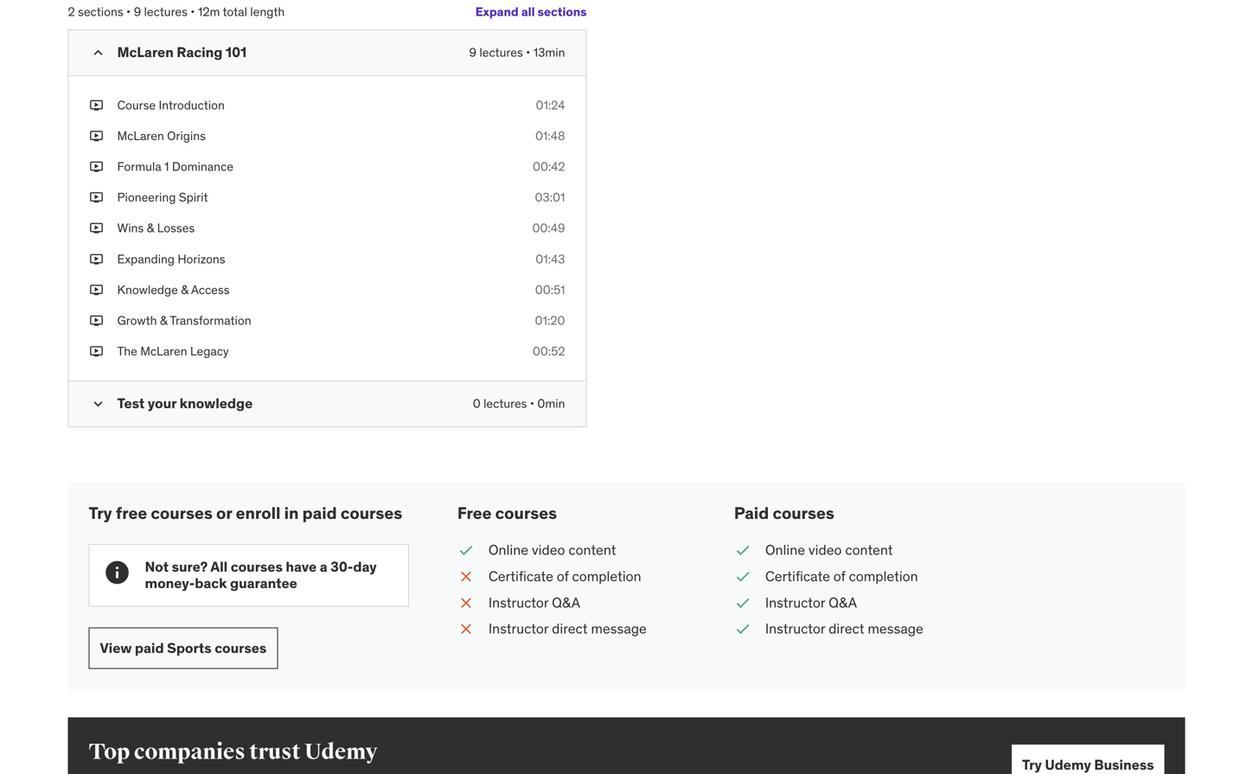 Task type: locate. For each thing, give the bounding box(es) containing it.
0 horizontal spatial of
[[557, 567, 569, 585]]

lectures left "12m"
[[144, 4, 188, 19]]

2 xsmall image from the top
[[90, 158, 103, 175]]

1 horizontal spatial certificate
[[766, 567, 831, 585]]

xsmall image
[[90, 97, 103, 114], [90, 251, 103, 268], [90, 282, 103, 298], [90, 312, 103, 329]]

5 xsmall image from the top
[[90, 343, 103, 360]]

of for free courses
[[557, 567, 569, 585]]

xsmall image left "expanding"
[[90, 251, 103, 268]]

0 horizontal spatial message
[[591, 620, 647, 638]]

try for try udemy business
[[1023, 756, 1042, 774]]

1 instructor q&a from the left
[[489, 594, 581, 612]]

0 horizontal spatial try
[[89, 503, 112, 524]]

• left 0min on the left bottom
[[530, 396, 535, 412]]

xsmall image left growth on the top of page
[[90, 312, 103, 329]]

mclaren for mclaren origins
[[117, 128, 164, 144]]

0 horizontal spatial instructor direct message
[[489, 620, 647, 638]]

0 vertical spatial try
[[89, 503, 112, 524]]

0 horizontal spatial direct
[[552, 620, 588, 638]]

1 horizontal spatial of
[[834, 567, 846, 585]]

0 horizontal spatial online
[[489, 541, 529, 559]]

lectures for mclaren racing 101
[[480, 44, 523, 60]]

1 of from the left
[[557, 567, 569, 585]]

direct for paid courses
[[829, 620, 865, 638]]

message for paid courses
[[868, 620, 924, 638]]

0
[[473, 396, 481, 412]]

online down free courses
[[489, 541, 529, 559]]

9 up mclaren racing 101
[[134, 4, 141, 19]]

in
[[284, 503, 299, 524]]

2 online video content from the left
[[766, 541, 893, 559]]

2 horizontal spatial &
[[181, 282, 188, 298]]

2 sections from the left
[[78, 4, 123, 19]]

video down free courses
[[532, 541, 565, 559]]

free courses
[[458, 503, 557, 524]]

0 vertical spatial lectures
[[144, 4, 188, 19]]

1 horizontal spatial instructor direct message
[[766, 620, 924, 638]]

online video content down free courses
[[489, 541, 616, 559]]

top
[[89, 739, 130, 766]]

q&a
[[552, 594, 581, 612], [829, 594, 857, 612]]

1 horizontal spatial video
[[809, 541, 842, 559]]

sure?
[[172, 558, 208, 576]]

paid right in
[[303, 503, 337, 524]]

video down paid courses
[[809, 541, 842, 559]]

online down paid courses
[[766, 541, 806, 559]]

xsmall image left knowledge
[[90, 282, 103, 298]]

0 vertical spatial mclaren
[[117, 43, 174, 61]]

xsmall image for pioneering spirit
[[90, 189, 103, 206]]

certificate of completion for free courses
[[489, 567, 642, 585]]

1 certificate of completion from the left
[[489, 567, 642, 585]]

2 certificate of completion from the left
[[766, 567, 919, 585]]

completion
[[572, 567, 642, 585], [849, 567, 919, 585]]

have
[[286, 558, 317, 576]]

1 horizontal spatial certificate of completion
[[766, 567, 919, 585]]

message
[[591, 620, 647, 638], [868, 620, 924, 638]]

4 xsmall image from the top
[[90, 312, 103, 329]]

of
[[557, 567, 569, 585], [834, 567, 846, 585]]

2 video from the left
[[809, 541, 842, 559]]

1 xsmall image from the top
[[90, 128, 103, 145]]

9 down expand
[[469, 44, 477, 60]]

try for try free courses or enroll in paid courses
[[89, 503, 112, 524]]

1 completion from the left
[[572, 567, 642, 585]]

1 horizontal spatial completion
[[849, 567, 919, 585]]

03:01
[[535, 190, 565, 205]]

1 horizontal spatial &
[[160, 313, 167, 328]]

2 of from the left
[[834, 567, 846, 585]]

& right wins
[[147, 220, 154, 236]]

certificate of completion
[[489, 567, 642, 585], [766, 567, 919, 585]]

certificate down free courses
[[489, 567, 554, 585]]

online video content down paid courses
[[766, 541, 893, 559]]

2 message from the left
[[868, 620, 924, 638]]

xsmall image for knowledge
[[90, 282, 103, 298]]

knowledge
[[117, 282, 178, 298]]

1 vertical spatial lectures
[[480, 44, 523, 60]]

day
[[353, 558, 377, 576]]

mclaren down 2 sections • 9 lectures • 12m total length
[[117, 43, 174, 61]]

0 lectures • 0min
[[473, 396, 565, 412]]

mclaren for mclaren racing 101
[[117, 43, 174, 61]]

xsmall image
[[90, 128, 103, 145], [90, 158, 103, 175], [90, 189, 103, 206], [90, 220, 103, 237], [90, 343, 103, 360]]

0 horizontal spatial certificate of completion
[[489, 567, 642, 585]]

origins
[[167, 128, 206, 144]]

0 horizontal spatial udemy
[[305, 739, 378, 766]]

1 q&a from the left
[[552, 594, 581, 612]]

01:20
[[535, 313, 565, 328]]

lectures
[[144, 4, 188, 19], [480, 44, 523, 60], [484, 396, 527, 412]]

mclaren origins
[[117, 128, 206, 144]]

sections right all
[[538, 4, 587, 19]]

2 vertical spatial lectures
[[484, 396, 527, 412]]

or
[[216, 503, 232, 524]]

of down free courses
[[557, 567, 569, 585]]

01:48
[[536, 128, 565, 144]]

1 horizontal spatial instructor q&a
[[766, 594, 857, 612]]

pioneering
[[117, 190, 176, 205]]

xsmall image left mclaren origins
[[90, 128, 103, 145]]

& right growth on the top of page
[[160, 313, 167, 328]]

1 sections from the left
[[538, 4, 587, 19]]

expand
[[476, 4, 519, 19]]

small image
[[90, 44, 107, 61], [90, 396, 107, 413], [458, 541, 475, 560], [734, 593, 752, 613]]

101
[[226, 43, 247, 61]]

spirit
[[179, 190, 208, 205]]

certificate for free
[[489, 567, 554, 585]]

1 online video content from the left
[[489, 541, 616, 559]]

course
[[117, 97, 156, 113]]

4 xsmall image from the top
[[90, 220, 103, 237]]

0 horizontal spatial video
[[532, 541, 565, 559]]

& for transformation
[[160, 313, 167, 328]]

certificate down paid courses
[[766, 567, 831, 585]]

lectures right 0
[[484, 396, 527, 412]]

0 horizontal spatial instructor q&a
[[489, 594, 581, 612]]

0 horizontal spatial content
[[569, 541, 616, 559]]

courses
[[151, 503, 213, 524], [341, 503, 403, 524], [495, 503, 557, 524], [773, 503, 835, 524], [231, 558, 283, 576], [215, 639, 267, 657]]

1 xsmall image from the top
[[90, 97, 103, 114]]

1 online from the left
[[489, 541, 529, 559]]

0 horizontal spatial paid
[[135, 639, 164, 657]]

1 horizontal spatial sections
[[538, 4, 587, 19]]

1 vertical spatial 9
[[469, 44, 477, 60]]

video
[[532, 541, 565, 559], [809, 541, 842, 559]]

2 certificate from the left
[[766, 567, 831, 585]]

2 xsmall image from the top
[[90, 251, 103, 268]]

2 content from the left
[[846, 541, 893, 559]]

0 horizontal spatial 9
[[134, 4, 141, 19]]

of for paid courses
[[834, 567, 846, 585]]

paid right view
[[135, 639, 164, 657]]

1 horizontal spatial online
[[766, 541, 806, 559]]

1 instructor direct message from the left
[[489, 620, 647, 638]]

mclaren
[[117, 43, 174, 61], [117, 128, 164, 144], [140, 344, 187, 359]]

horizons
[[178, 251, 225, 267]]

3 xsmall image from the top
[[90, 189, 103, 206]]

0 horizontal spatial certificate
[[489, 567, 554, 585]]

paid
[[303, 503, 337, 524], [135, 639, 164, 657]]

2 q&a from the left
[[829, 594, 857, 612]]

view paid sports courses
[[100, 639, 267, 657]]

0 vertical spatial &
[[147, 220, 154, 236]]

paid courses
[[734, 503, 835, 524]]

3 xsmall image from the top
[[90, 282, 103, 298]]

& left access
[[181, 282, 188, 298]]

xsmall image left course
[[90, 97, 103, 114]]

mclaren up formula in the top left of the page
[[117, 128, 164, 144]]

1 content from the left
[[569, 541, 616, 559]]

1 vertical spatial &
[[181, 282, 188, 298]]

expanding horizons
[[117, 251, 225, 267]]

q&a for paid courses
[[829, 594, 857, 612]]

certificate
[[489, 567, 554, 585], [766, 567, 831, 585]]

online video content
[[489, 541, 616, 559], [766, 541, 893, 559]]

udemy
[[305, 739, 378, 766], [1045, 756, 1092, 774]]

udemy right trust
[[305, 739, 378, 766]]

1 horizontal spatial try
[[1023, 756, 1042, 774]]

1 horizontal spatial q&a
[[829, 594, 857, 612]]

instructor direct message
[[489, 620, 647, 638], [766, 620, 924, 638]]

1 video from the left
[[532, 541, 565, 559]]

instructor q&a
[[489, 594, 581, 612], [766, 594, 857, 612]]

1 horizontal spatial udemy
[[1045, 756, 1092, 774]]

2 instructor q&a from the left
[[766, 594, 857, 612]]

1 horizontal spatial content
[[846, 541, 893, 559]]

0 horizontal spatial q&a
[[552, 594, 581, 612]]

xsmall image left the
[[90, 343, 103, 360]]

0 horizontal spatial online video content
[[489, 541, 616, 559]]

sections
[[538, 4, 587, 19], [78, 4, 123, 19]]

instructor
[[489, 594, 549, 612], [766, 594, 826, 612], [489, 620, 549, 638], [766, 620, 826, 638]]

online
[[489, 541, 529, 559], [766, 541, 806, 559]]

2 direct from the left
[[829, 620, 865, 638]]

2 online from the left
[[766, 541, 806, 559]]

1 direct from the left
[[552, 620, 588, 638]]

online for free
[[489, 541, 529, 559]]

2 completion from the left
[[849, 567, 919, 585]]

content
[[569, 541, 616, 559], [846, 541, 893, 559]]

xsmall image for wins & losses
[[90, 220, 103, 237]]

30-
[[331, 558, 353, 576]]

of down paid courses
[[834, 567, 846, 585]]

courses right all
[[231, 558, 283, 576]]

0 vertical spatial paid
[[303, 503, 337, 524]]

direct
[[552, 620, 588, 638], [829, 620, 865, 638]]

mclaren right the
[[140, 344, 187, 359]]

1 vertical spatial try
[[1023, 756, 1042, 774]]

xsmall image left pioneering
[[90, 189, 103, 206]]

transformation
[[170, 313, 251, 328]]

1 horizontal spatial message
[[868, 620, 924, 638]]

online video content for paid courses
[[766, 541, 893, 559]]

top companies trust udemy
[[89, 739, 378, 766]]

01:24
[[536, 97, 565, 113]]

• left 13min
[[526, 44, 531, 60]]

courses right the sports
[[215, 639, 267, 657]]

0 horizontal spatial sections
[[78, 4, 123, 19]]

lectures down expand
[[480, 44, 523, 60]]

1 message from the left
[[591, 620, 647, 638]]

• right 2 at top left
[[126, 4, 131, 19]]

certificate of completion down paid courses
[[766, 567, 919, 585]]

certificate of completion down free courses
[[489, 567, 642, 585]]

0 horizontal spatial completion
[[572, 567, 642, 585]]

1 vertical spatial mclaren
[[117, 128, 164, 144]]

expand all sections button
[[476, 0, 587, 29]]

0 horizontal spatial &
[[147, 220, 154, 236]]

1 horizontal spatial direct
[[829, 620, 865, 638]]

2 vertical spatial &
[[160, 313, 167, 328]]

xsmall image left wins
[[90, 220, 103, 237]]

2 instructor direct message from the left
[[766, 620, 924, 638]]

•
[[126, 4, 131, 19], [191, 4, 195, 19], [526, 44, 531, 60], [530, 396, 535, 412]]

&
[[147, 220, 154, 236], [181, 282, 188, 298], [160, 313, 167, 328]]

udemy left business
[[1045, 756, 1092, 774]]

xsmall image for formula 1 dominance
[[90, 158, 103, 175]]

wins
[[117, 220, 144, 236]]

guarantee
[[230, 575, 297, 592]]

1 certificate from the left
[[489, 567, 554, 585]]

1 horizontal spatial online video content
[[766, 541, 893, 559]]

2 sections • 9 lectures • 12m total length
[[68, 4, 285, 19]]

sections right 2 at top left
[[78, 4, 123, 19]]

not sure? all courses have a 30-day money-back guarantee
[[145, 558, 377, 592]]

xsmall image left formula in the top left of the page
[[90, 158, 103, 175]]

sports
[[167, 639, 212, 657]]

small image
[[734, 541, 752, 560], [458, 567, 475, 586], [734, 567, 752, 586], [458, 593, 475, 613], [458, 620, 475, 639], [734, 620, 752, 639]]



Task type: vqa. For each thing, say whether or not it's contained in the screenshot.
middle "at"
no



Task type: describe. For each thing, give the bounding box(es) containing it.
content for free courses
[[569, 541, 616, 559]]

knowledge & access
[[117, 282, 230, 298]]

direct for free courses
[[552, 620, 588, 638]]

introduction
[[159, 97, 225, 113]]

completion for paid courses
[[849, 567, 919, 585]]

growth & transformation
[[117, 313, 251, 328]]

enroll
[[236, 503, 281, 524]]

growth
[[117, 313, 157, 328]]

12m
[[198, 4, 220, 19]]

total
[[223, 4, 247, 19]]

• for 0 lectures • 0min
[[530, 396, 535, 412]]

formula
[[117, 159, 162, 174]]

wins & losses
[[117, 220, 195, 236]]

xsmall image for mclaren origins
[[90, 128, 103, 145]]

13min
[[534, 44, 565, 60]]

& for access
[[181, 282, 188, 298]]

instructor direct message for free courses
[[489, 620, 647, 638]]

xsmall image for course
[[90, 97, 103, 114]]

1 vertical spatial paid
[[135, 639, 164, 657]]

online for paid
[[766, 541, 806, 559]]

instructor direct message for paid courses
[[766, 620, 924, 638]]

certificate of completion for paid courses
[[766, 567, 919, 585]]

video for free courses
[[532, 541, 565, 559]]

paid
[[734, 503, 769, 524]]

course introduction
[[117, 97, 225, 113]]

your
[[148, 395, 177, 412]]

lectures for test your knowledge
[[484, 396, 527, 412]]

9 lectures • 13min
[[469, 44, 565, 60]]

a
[[320, 558, 328, 576]]

00:49
[[532, 220, 565, 236]]

free
[[458, 503, 492, 524]]

money-
[[145, 575, 195, 592]]

knowledge
[[180, 395, 253, 412]]

01:43
[[536, 251, 565, 267]]

courses right free
[[495, 503, 557, 524]]

online video content for free courses
[[489, 541, 616, 559]]

all
[[522, 4, 535, 19]]

legacy
[[190, 344, 229, 359]]

the mclaren legacy
[[117, 344, 229, 359]]

1 horizontal spatial paid
[[303, 503, 337, 524]]

trust
[[249, 739, 301, 766]]

2
[[68, 4, 75, 19]]

racing
[[177, 43, 223, 61]]

business
[[1095, 756, 1155, 774]]

• for 9 lectures • 13min
[[526, 44, 531, 60]]

courses inside not sure? all courses have a 30-day money-back guarantee
[[231, 558, 283, 576]]

mclaren racing 101
[[117, 43, 247, 61]]

instructor q&a for paid courses
[[766, 594, 857, 612]]

xsmall image for expanding
[[90, 251, 103, 268]]

sections inside dropdown button
[[538, 4, 587, 19]]

pioneering spirit
[[117, 190, 208, 205]]

content for paid courses
[[846, 541, 893, 559]]

try free courses or enroll in paid courses
[[89, 503, 403, 524]]

courses right the paid
[[773, 503, 835, 524]]

not
[[145, 558, 169, 576]]

access
[[191, 282, 230, 298]]

& for losses
[[147, 220, 154, 236]]

dominance
[[172, 159, 234, 174]]

back
[[195, 575, 227, 592]]

00:42
[[533, 159, 565, 174]]

message for free courses
[[591, 620, 647, 638]]

test your knowledge
[[117, 395, 253, 412]]

the
[[117, 344, 137, 359]]

view paid sports courses link
[[89, 628, 278, 669]]

instructor q&a for free courses
[[489, 594, 581, 612]]

00:52
[[533, 344, 565, 359]]

view
[[100, 639, 132, 657]]

free
[[116, 503, 147, 524]]

companies
[[134, 739, 245, 766]]

1
[[164, 159, 169, 174]]

certificate for paid
[[766, 567, 831, 585]]

• for 2 sections • 9 lectures • 12m total length
[[126, 4, 131, 19]]

• left "12m"
[[191, 4, 195, 19]]

all
[[211, 558, 228, 576]]

losses
[[157, 220, 195, 236]]

2 vertical spatial mclaren
[[140, 344, 187, 359]]

length
[[250, 4, 285, 19]]

formula 1 dominance
[[117, 159, 234, 174]]

expand all sections
[[476, 4, 587, 19]]

q&a for free courses
[[552, 594, 581, 612]]

completion for free courses
[[572, 567, 642, 585]]

try udemy business
[[1023, 756, 1155, 774]]

test
[[117, 395, 145, 412]]

00:51
[[535, 282, 565, 298]]

expanding
[[117, 251, 175, 267]]

xsmall image for growth
[[90, 312, 103, 329]]

video for paid courses
[[809, 541, 842, 559]]

courses left or
[[151, 503, 213, 524]]

0 vertical spatial 9
[[134, 4, 141, 19]]

xsmall image for the mclaren legacy
[[90, 343, 103, 360]]

0min
[[538, 396, 565, 412]]

1 horizontal spatial 9
[[469, 44, 477, 60]]

try udemy business link
[[1012, 745, 1165, 774]]

courses up day
[[341, 503, 403, 524]]



